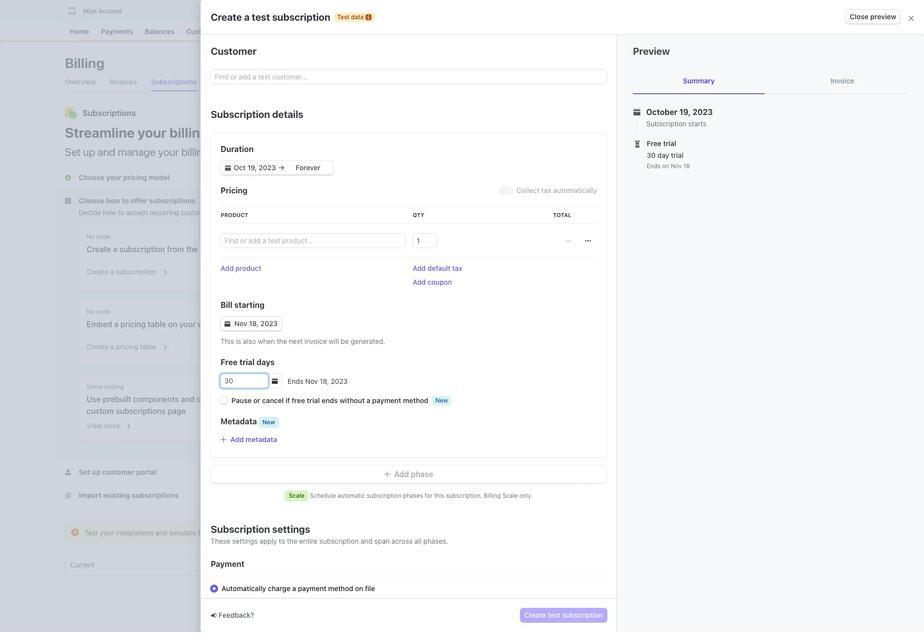 Task type: locate. For each thing, give the bounding box(es) containing it.
0 horizontal spatial invoice
[[305, 337, 327, 346]]

billing
[[65, 55, 105, 71], [623, 129, 643, 138], [613, 182, 633, 191], [484, 492, 501, 500]]

add down metadata
[[231, 435, 244, 444]]

test left the data
[[337, 13, 350, 20]]

phases
[[403, 492, 423, 500]]

table up create a pricing table button
[[148, 320, 166, 329]]

to right uis
[[240, 395, 247, 404]]

to up decide how to accept recurring customer orders.
[[122, 196, 129, 205]]

2023 up 'when'
[[261, 319, 278, 328]]

how inside dropdown button
[[106, 196, 120, 205]]

custom left uis
[[197, 395, 224, 404]]

settings
[[272, 524, 310, 535], [232, 537, 258, 545]]

collect tax automatically
[[517, 186, 597, 194]]

1 website from the left
[[198, 320, 226, 329]]

page
[[168, 407, 186, 416]]

dashboard
[[200, 245, 240, 254]]

invoice left will
[[305, 337, 327, 346]]

time right the apply
[[278, 529, 292, 537]]

2 vertical spatial 2023
[[331, 377, 348, 385]]

invoice
[[749, 195, 772, 204], [305, 337, 327, 346]]

view down be at the bottom left of the page
[[332, 347, 347, 355]]

or right 'trials'
[[717, 155, 724, 163]]

2 website from the left
[[434, 320, 462, 329]]

default
[[428, 264, 451, 272]]

offer left 'trials'
[[683, 155, 698, 163]]

view down use
[[87, 422, 102, 430]]

nov left 18 at the top right of the page
[[671, 162, 682, 170]]

0 horizontal spatial time
[[278, 529, 292, 537]]

1 horizontal spatial view docs button
[[326, 340, 377, 358]]

to inside dropdown button
[[122, 196, 129, 205]]

18, inside button
[[249, 319, 259, 328]]

0 horizontal spatial custom
[[87, 407, 114, 416]]

revenue left recovery,
[[770, 208, 795, 216]]

1 horizontal spatial time
[[734, 195, 748, 204]]

0 vertical spatial tax
[[542, 186, 552, 194]]

invoice up invoicing,
[[749, 195, 772, 204]]

0 vertical spatial nov
[[671, 162, 682, 170]]

tax right collect
[[542, 186, 552, 194]]

your
[[138, 124, 166, 141], [158, 146, 179, 158], [428, 245, 444, 254], [179, 320, 196, 329], [415, 320, 432, 329], [100, 529, 114, 537]]

0 vertical spatial 18,
[[249, 319, 259, 328]]

svg image left add phase
[[385, 472, 391, 478]]

manage down streamline
[[118, 146, 156, 158]]

invoice
[[831, 77, 855, 85]]

svg image up this
[[225, 321, 231, 327]]

time up invoicing,
[[734, 195, 748, 204]]

no code share a payment link with your customers
[[332, 233, 485, 254]]

globally.
[[528, 146, 567, 158]]

nov up pause or cancel if free trial ends without a payment method in the bottom of the page
[[305, 377, 318, 385]]

1 vertical spatial settings
[[232, 537, 258, 545]]

test left integrations at left
[[85, 529, 98, 537]]

bill  starting
[[221, 301, 265, 309]]

1 horizontal spatial 2023
[[331, 377, 348, 385]]

a inside the offer subscriptions on your website with a checkout integration
[[482, 320, 486, 329]]

offer subscriptions on your website with a checkout integration
[[332, 320, 523, 341]]

customer
[[211, 45, 257, 57]]

svg image down operations
[[225, 165, 231, 171]]

add metadata
[[231, 435, 277, 444]]

1 vertical spatial tax
[[453, 264, 463, 272]]

trial up day in the top of the page
[[664, 139, 677, 148]]

2023 for 19,
[[693, 108, 713, 116]]

table inside no code embed a pricing table on your website
[[148, 320, 166, 329]]

1 vertical spatial method
[[328, 584, 353, 593]]

2023 inside october 19, 2023 subscription starts
[[693, 108, 713, 116]]

offer
[[332, 320, 351, 329]]

payment right the charge
[[298, 584, 327, 593]]

add left coupon
[[413, 278, 426, 286]]

trials
[[700, 155, 716, 163]]

billing inside billing scale 0.8% on recurring payments and one-time invoice payments automate quoting, subscription billing, invoicing, revenue recovery, and revenue recognition.
[[613, 182, 633, 191]]

subscription up "workflows"
[[211, 109, 270, 120]]

payment inside no code share a payment link with your customers
[[361, 245, 393, 254]]

2 vertical spatial nov
[[305, 377, 318, 385]]

1 horizontal spatial ends
[[647, 162, 661, 170]]

test your integrations and simulate billing scenarios through time with test clocks
[[85, 529, 344, 537]]

2 vertical spatial with
[[294, 529, 307, 537]]

scale left schedule
[[289, 492, 305, 500]]

2023 up pause or cancel if free trial ends without a payment method in the bottom of the page
[[331, 377, 348, 385]]

payments inside streamline your billing workflows set up and manage your billing operations to capture more revenue and accept recurring payments globally.
[[480, 146, 526, 158]]

the for settings
[[287, 537, 298, 545]]

0 horizontal spatial settings
[[232, 537, 258, 545]]

0 vertical spatial invoice
[[749, 195, 772, 204]]

details
[[272, 109, 304, 120]]

docs down generated.
[[349, 347, 365, 355]]

code
[[96, 233, 110, 240], [341, 233, 355, 240], [96, 308, 110, 315]]

tax inside button
[[453, 264, 463, 272]]

create a subscription
[[87, 268, 156, 276]]

trial
[[664, 139, 677, 148], [671, 151, 684, 159], [240, 358, 255, 367], [307, 396, 320, 405]]

pricing up 'billing starter'
[[613, 109, 640, 117]]

None text field
[[413, 234, 437, 248]]

pricing down no code embed a pricing table on your website
[[116, 343, 138, 351]]

ends inside free trial 30 day trial ends on nov 18
[[647, 162, 661, 170]]

no down decide at the left top
[[87, 233, 95, 240]]

schedule automatic subscription phases for this subscription. billing scale only.
[[310, 492, 533, 500]]

1 vertical spatial custom
[[87, 407, 114, 416]]

ends down 30
[[647, 162, 661, 170]]

no up embed
[[87, 308, 95, 315]]

scale inside the upgrade to scale button
[[656, 235, 674, 243]]

how right choose
[[106, 196, 120, 205]]

how right decide at the left top
[[103, 208, 116, 217]]

1 horizontal spatial free
[[647, 139, 662, 148]]

1 vertical spatial 2023
[[261, 319, 278, 328]]

payments up recognition.
[[672, 195, 703, 204]]

subscription inside subscription settings these settings apply to the entire subscription and span across all phases.
[[211, 524, 270, 535]]

create
[[211, 11, 242, 22], [613, 155, 634, 163], [87, 245, 111, 254], [87, 268, 108, 276], [87, 343, 108, 351], [525, 611, 546, 619]]

Pause or cancel if free trial ends without a payment method checkbox
[[221, 397, 228, 404]]

1 vertical spatial nov
[[235, 319, 247, 328]]

subscriptions
[[149, 196, 196, 205], [353, 320, 402, 329], [116, 407, 166, 416]]

add product
[[221, 264, 261, 272]]

0 horizontal spatial new
[[262, 419, 275, 426]]

one-
[[719, 195, 734, 204]]

bill
[[221, 301, 233, 309]]

payments left globally.
[[480, 146, 526, 158]]

close
[[850, 12, 869, 21]]

1 vertical spatial or
[[253, 396, 260, 405]]

subscriptions up generated.
[[353, 320, 402, 329]]

no inside no code share a payment link with your customers
[[332, 233, 340, 240]]

0 vertical spatial subscriptions
[[149, 196, 196, 205]]

0 vertical spatial the
[[186, 245, 198, 254]]

with
[[410, 245, 426, 254], [464, 320, 480, 329], [294, 529, 307, 537]]

subscriptions up decide how to accept recurring customer orders.
[[149, 196, 196, 205]]

on inside no code embed a pricing table on your website
[[168, 320, 177, 329]]

svg image
[[225, 165, 231, 171], [585, 238, 591, 244], [225, 321, 231, 327], [385, 472, 391, 478]]

1 horizontal spatial website
[[434, 320, 462, 329]]

offer inside dropdown button
[[131, 196, 147, 205]]

offer inside 0.5% on recurring payments create subscriptions, offer trials or discounts, and effortlessly manage recurring billing.
[[683, 155, 698, 163]]

a inside "some coding use prebuilt components and custom uis to create a custom subscriptions page"
[[274, 395, 279, 404]]

18, up ends
[[320, 377, 329, 385]]

1 vertical spatial offer
[[131, 196, 147, 205]]

scale down recognition.
[[656, 235, 674, 243]]

or right the pause
[[253, 396, 260, 405]]

1 vertical spatial view docs
[[87, 422, 120, 430]]

website inside the offer subscriptions on your website with a checkout integration
[[434, 320, 462, 329]]

0 horizontal spatial manage
[[118, 146, 156, 158]]

0 vertical spatial method
[[403, 396, 429, 405]]

0 horizontal spatial tax
[[453, 264, 463, 272]]

to right the apply
[[279, 537, 285, 545]]

pause or cancel if free trial ends without a payment method
[[232, 396, 429, 405]]

subscription down october
[[647, 119, 687, 128]]

offer up decide how to accept recurring customer orders.
[[131, 196, 147, 205]]

code up embed
[[96, 308, 110, 315]]

None number field
[[221, 374, 268, 388]]

start date field
[[232, 163, 278, 173]]

18, up also
[[249, 319, 259, 328]]

view docs down use
[[87, 422, 120, 430]]

upgrade
[[617, 235, 646, 243]]

add left phase
[[394, 470, 409, 479]]

1 horizontal spatial manage
[[812, 155, 837, 163]]

automate
[[613, 208, 644, 216]]

the left entire
[[287, 537, 298, 545]]

no for embed a pricing table on your website
[[87, 308, 95, 315]]

billing for billing scale 0.8% on recurring payments and one-time invoice payments automate quoting, subscription billing, invoicing, revenue recovery, and revenue recognition.
[[613, 182, 633, 191]]

manage right 'effortlessly'
[[812, 155, 837, 163]]

the for code
[[186, 245, 198, 254]]

Find or add a test product… text field
[[221, 234, 405, 248]]

view docs button down prebuilt
[[81, 415, 132, 433]]

the left next
[[277, 337, 287, 346]]

2023 inside button
[[261, 319, 278, 328]]

test
[[252, 11, 270, 22], [309, 529, 322, 537], [548, 611, 561, 619]]

payment right "without"
[[372, 396, 401, 405]]

1 vertical spatial free
[[221, 358, 238, 367]]

0 horizontal spatial revenue
[[340, 146, 378, 158]]

prebuilt
[[103, 395, 131, 404]]

with right "link"
[[410, 245, 426, 254]]

free for free trial days
[[221, 358, 238, 367]]

no for share a payment link with your customers
[[332, 233, 340, 240]]

billing scale 0.8% on recurring payments and one-time invoice payments automate quoting, subscription billing, invoicing, revenue recovery, and revenue recognition.
[[613, 182, 826, 225]]

1 vertical spatial tab list
[[65, 555, 840, 576]]

0 vertical spatial how
[[106, 196, 120, 205]]

this is also when the next invoice will be generated.
[[221, 337, 385, 346]]

code up share
[[341, 233, 355, 240]]

1 vertical spatial how
[[103, 208, 116, 217]]

if
[[286, 396, 290, 405]]

add inside "button"
[[394, 470, 409, 479]]

0 vertical spatial test
[[252, 11, 270, 22]]

1 vertical spatial view
[[87, 422, 102, 430]]

subscriptions
[[83, 109, 136, 117]]

view docs button
[[326, 340, 377, 358], [81, 415, 132, 433]]

this
[[434, 492, 445, 500]]

add inside button
[[413, 264, 426, 272]]

to inside streamline your billing workflows set up and manage your billing operations to capture more revenue and accept recurring payments globally.
[[264, 146, 273, 158]]

pricing up orders. at the left top of the page
[[221, 186, 248, 195]]

trial right day in the top of the page
[[671, 151, 684, 159]]

website up this
[[198, 320, 226, 329]]

free down starter
[[647, 139, 662, 148]]

pricing inside button
[[116, 343, 138, 351]]

subscription
[[211, 109, 270, 120], [647, 119, 687, 128], [211, 524, 270, 535]]

subscription up these
[[211, 524, 270, 535]]

tab list
[[633, 68, 909, 94], [65, 555, 840, 576]]

through
[[251, 529, 276, 537]]

tax
[[542, 186, 552, 194], [453, 264, 463, 272]]

1 horizontal spatial custom
[[197, 395, 224, 404]]

the inside no code create a subscription from the dashboard
[[186, 245, 198, 254]]

to up start date 'field'
[[264, 146, 273, 158]]

close preview
[[850, 12, 897, 21]]

payments inside 0.5% on recurring payments create subscriptions, offer trials or discounts, and effortlessly manage recurring billing.
[[672, 143, 703, 151]]

1 horizontal spatial nov
[[305, 377, 318, 385]]

with inside the offer subscriptions on your website with a checkout integration
[[464, 320, 480, 329]]

pricing up create a pricing table button
[[121, 320, 146, 329]]

0 horizontal spatial 18,
[[249, 319, 259, 328]]

1 vertical spatial test
[[85, 529, 98, 537]]

0 vertical spatial with
[[410, 245, 426, 254]]

nov up is
[[235, 319, 247, 328]]

0 vertical spatial new
[[436, 397, 448, 404]]

create test subscription
[[525, 611, 603, 619]]

no inside no code embed a pricing table on your website
[[87, 308, 95, 315]]

add coupon button
[[413, 277, 452, 287]]

1 horizontal spatial or
[[717, 155, 724, 163]]

1 horizontal spatial settings
[[272, 524, 310, 535]]

free trial 30 day trial ends on nov 18
[[647, 139, 690, 170]]

choose
[[79, 196, 104, 205]]

1 vertical spatial time
[[278, 529, 292, 537]]

settings up entire
[[272, 524, 310, 535]]

custom down use
[[87, 407, 114, 416]]

time for through
[[278, 529, 292, 537]]

code inside no code create a subscription from the dashboard
[[96, 233, 110, 240]]

tax right "default"
[[453, 264, 463, 272]]

the right from
[[186, 245, 198, 254]]

test for test your integrations and simulate billing scenarios through time with test clocks
[[85, 529, 98, 537]]

add for add metadata
[[231, 435, 244, 444]]

to right upgrade at the top of page
[[648, 235, 654, 243]]

time inside billing scale 0.8% on recurring payments and one-time invoice payments automate quoting, subscription billing, invoicing, revenue recovery, and revenue recognition.
[[734, 195, 748, 204]]

free down this
[[221, 358, 238, 367]]

and
[[98, 146, 115, 158], [380, 146, 398, 158], [761, 155, 773, 163], [705, 195, 717, 204], [613, 216, 625, 225], [181, 395, 195, 404], [156, 529, 168, 537], [361, 537, 373, 545]]

0 horizontal spatial free
[[221, 358, 238, 367]]

0 vertical spatial pricing
[[121, 320, 146, 329]]

all
[[415, 537, 422, 545]]

add metadata button
[[221, 435, 277, 444]]

view docs button down the offer
[[326, 340, 377, 358]]

0 vertical spatial payment
[[361, 245, 393, 254]]

add for add product
[[221, 264, 234, 272]]

automatic
[[338, 492, 365, 500]]

2023 for 18,
[[261, 319, 278, 328]]

the inside subscription settings these settings apply to the entire subscription and span across all phases.
[[287, 537, 298, 545]]

and inside subscription settings these settings apply to the entire subscription and span across all phases.
[[361, 537, 373, 545]]

code inside no code embed a pricing table on your website
[[96, 308, 110, 315]]

table down no code embed a pricing table on your website
[[140, 343, 157, 351]]

1 horizontal spatial accept
[[400, 146, 432, 158]]

2 horizontal spatial 2023
[[693, 108, 713, 116]]

free
[[292, 396, 305, 405]]

Find or add a test customer… text field
[[211, 70, 607, 84]]

0 horizontal spatial pricing
[[221, 186, 248, 195]]

add product button
[[221, 264, 261, 273]]

is
[[236, 337, 241, 346]]

1 vertical spatial with
[[464, 320, 480, 329]]

offer
[[683, 155, 698, 163], [131, 196, 147, 205]]

components
[[133, 395, 179, 404]]

end date field
[[285, 163, 331, 173]]

revenue right more
[[340, 146, 378, 158]]

1 vertical spatial 18,
[[320, 377, 329, 385]]

to
[[264, 146, 273, 158], [122, 196, 129, 205], [118, 208, 124, 217], [648, 235, 654, 243], [240, 395, 247, 404], [279, 537, 285, 545]]

1 vertical spatial table
[[140, 343, 157, 351]]

0 vertical spatial view docs
[[332, 347, 365, 355]]

scale down billing.
[[635, 182, 653, 191]]

upgrade to scale
[[617, 235, 674, 243]]

code inside no code share a payment link with your customers
[[341, 233, 355, 240]]

0 vertical spatial or
[[717, 155, 724, 163]]

revenue up upgrade to scale
[[627, 216, 652, 225]]

with left test clocks link
[[294, 529, 307, 537]]

only.
[[520, 492, 533, 500]]

1 horizontal spatial docs
[[349, 347, 365, 355]]

your inside the offer subscriptions on your website with a checkout integration
[[415, 320, 432, 329]]

automatically
[[553, 186, 597, 194]]

to inside subscription settings these settings apply to the entire subscription and span across all phases.
[[279, 537, 285, 545]]

0 horizontal spatial nov
[[235, 319, 247, 328]]

1 vertical spatial pricing
[[116, 343, 138, 351]]

2023 up starts
[[693, 108, 713, 116]]

0 vertical spatial test
[[337, 13, 350, 20]]

2 vertical spatial the
[[287, 537, 298, 545]]

some coding use prebuilt components and custom uis to create a custom subscriptions page
[[87, 383, 279, 416]]

0 horizontal spatial ends
[[288, 377, 304, 385]]

customers
[[446, 245, 485, 254]]

0 vertical spatial 2023
[[693, 108, 713, 116]]

0 vertical spatial table
[[148, 320, 166, 329]]

svg image inside nov 18, 2023 button
[[225, 321, 231, 327]]

with left checkout
[[464, 320, 480, 329]]

website down coupon
[[434, 320, 462, 329]]

1 horizontal spatial with
[[410, 245, 426, 254]]

a inside no code embed a pricing table on your website
[[114, 320, 119, 329]]

view docs down be at the bottom left of the page
[[332, 347, 365, 355]]

nov
[[671, 162, 682, 170], [235, 319, 247, 328], [305, 377, 318, 385]]

1 horizontal spatial new
[[436, 397, 448, 404]]

subscriptions down 'components'
[[116, 407, 166, 416]]

view
[[332, 347, 347, 355], [87, 422, 102, 430]]

subscriptions,
[[636, 155, 681, 163]]

no inside no code create a subscription from the dashboard
[[87, 233, 95, 240]]

subscription inside no code create a subscription from the dashboard
[[119, 245, 165, 254]]

feedback?
[[219, 611, 254, 619]]

free trial days
[[221, 358, 275, 367]]

1 vertical spatial subscriptions
[[353, 320, 402, 329]]

payments up 18 at the top right of the page
[[672, 143, 703, 151]]

payment left "link"
[[361, 245, 393, 254]]

svg image inside add phase "button"
[[385, 472, 391, 478]]

0 horizontal spatial test
[[85, 529, 98, 537]]

create
[[249, 395, 272, 404]]

2 horizontal spatial nov
[[671, 162, 682, 170]]

1 vertical spatial test
[[309, 529, 322, 537]]

when
[[258, 337, 275, 346]]

no
[[87, 233, 95, 240], [332, 233, 340, 240], [87, 308, 95, 315]]

settings left the apply
[[232, 537, 258, 545]]

free
[[647, 139, 662, 148], [221, 358, 238, 367]]

0 horizontal spatial view
[[87, 422, 102, 430]]

free inside free trial 30 day trial ends on nov 18
[[647, 139, 662, 148]]

payment
[[211, 560, 245, 569]]

capture
[[275, 146, 311, 158]]

add down dashboard
[[221, 264, 234, 272]]

no up share
[[332, 233, 340, 240]]

billing
[[169, 124, 208, 141], [181, 146, 209, 158], [198, 529, 217, 537]]

0 horizontal spatial 2023
[[261, 319, 278, 328]]

1 horizontal spatial revenue
[[627, 216, 652, 225]]

ends up free
[[288, 377, 304, 385]]

test for test data
[[337, 13, 350, 20]]

on
[[631, 143, 639, 151], [663, 162, 669, 170], [631, 195, 639, 204], [168, 320, 177, 329], [404, 320, 413, 329], [355, 584, 363, 593]]

0 vertical spatial tab list
[[633, 68, 909, 94]]

payments
[[672, 143, 703, 151], [480, 146, 526, 158], [672, 195, 703, 204], [774, 195, 805, 204]]

nov inside free trial 30 day trial ends on nov 18
[[671, 162, 682, 170]]

docs down prebuilt
[[104, 422, 120, 430]]

code for create
[[96, 233, 110, 240]]

0 horizontal spatial test
[[252, 11, 270, 22]]

add up add coupon at the top left of page
[[413, 264, 426, 272]]

code down decide at the left top
[[96, 233, 110, 240]]



Task type: vqa. For each thing, say whether or not it's contained in the screenshot.
the rightmost svg image
yes



Task type: describe. For each thing, give the bounding box(es) containing it.
and inside "some coding use prebuilt components and custom uis to create a custom subscriptions page"
[[181, 395, 195, 404]]

to down choose how to offer subscriptions dropdown button
[[118, 208, 124, 217]]

2 horizontal spatial revenue
[[770, 208, 795, 216]]

apply
[[260, 537, 277, 545]]

1 horizontal spatial tax
[[542, 186, 552, 194]]

preview
[[871, 12, 897, 21]]

website inside no code embed a pricing table on your website
[[198, 320, 226, 329]]

how for decide
[[103, 208, 116, 217]]

preview
[[633, 45, 670, 57]]

summary
[[683, 77, 715, 85]]

test inside button
[[548, 611, 561, 619]]

on inside the offer subscriptions on your website with a checkout integration
[[404, 320, 413, 329]]

generated.
[[351, 337, 385, 346]]

these
[[211, 537, 230, 545]]

starter
[[645, 129, 667, 138]]

0 horizontal spatial docs
[[104, 422, 120, 430]]

discounts,
[[726, 155, 759, 163]]

integration
[[332, 332, 371, 341]]

create inside 0.5% on recurring payments create subscriptions, offer trials or discounts, and effortlessly manage recurring billing.
[[613, 155, 634, 163]]

your inside no code share a payment link with your customers
[[428, 245, 444, 254]]

be
[[341, 337, 349, 346]]

nov 18, 2023 button
[[221, 317, 282, 331]]

30
[[647, 151, 656, 159]]

recurring inside billing scale 0.8% on recurring payments and one-time invoice payments automate quoting, subscription billing, invoicing, revenue recovery, and revenue recognition.
[[641, 195, 670, 204]]

feedback? button
[[211, 611, 254, 620]]

create for create a pricing table
[[87, 343, 108, 351]]

on inside free trial 30 day trial ends on nov 18
[[663, 162, 669, 170]]

share
[[332, 245, 353, 254]]

clocks
[[324, 529, 344, 537]]

create for create a test subscription
[[211, 11, 242, 22]]

billing,
[[715, 208, 736, 216]]

embed
[[87, 320, 112, 329]]

invoicing,
[[738, 208, 768, 216]]

0 vertical spatial view docs button
[[326, 340, 377, 358]]

1 vertical spatial ends
[[288, 377, 304, 385]]

integrations
[[116, 529, 154, 537]]

pricing inside no code embed a pricing table on your website
[[121, 320, 146, 329]]

0 horizontal spatial with
[[294, 529, 307, 537]]

create inside no code create a subscription from the dashboard
[[87, 245, 111, 254]]

this
[[221, 337, 234, 346]]

decide how to accept recurring customer orders.
[[79, 208, 235, 217]]

no for create a subscription from the dashboard
[[87, 233, 95, 240]]

more
[[314, 146, 338, 158]]

code for embed
[[96, 308, 110, 315]]

create a test subscription
[[211, 11, 331, 22]]

0 vertical spatial settings
[[272, 524, 310, 535]]

span
[[375, 537, 390, 545]]

subscription for subscription settings these settings apply to the entire subscription and span across all phases.
[[211, 524, 270, 535]]

18
[[684, 162, 690, 170]]

days
[[257, 358, 275, 367]]

create for create test subscription
[[525, 611, 546, 619]]

0.8%
[[613, 195, 630, 204]]

some
[[87, 383, 103, 390]]

add for add phase
[[394, 470, 409, 479]]

1 vertical spatial pricing
[[221, 186, 248, 195]]

streamline
[[65, 124, 135, 141]]

ends nov 18, 2023
[[288, 377, 348, 385]]

choose how to offer subscriptions button
[[65, 196, 198, 206]]

recognition.
[[654, 216, 692, 225]]

no code embed a pricing table on your website
[[87, 308, 226, 329]]

0 horizontal spatial accept
[[126, 208, 148, 217]]

trial left days
[[240, 358, 255, 367]]

1 horizontal spatial 18,
[[320, 377, 329, 385]]

test clocks link
[[309, 529, 344, 537]]

how for choose
[[106, 196, 120, 205]]

0 horizontal spatial view docs button
[[81, 415, 132, 433]]

subscriptions inside the offer subscriptions on your website with a checkout integration
[[353, 320, 402, 329]]

revenue inside streamline your billing workflows set up and manage your billing operations to capture more revenue and accept recurring payments globally.
[[340, 146, 378, 158]]

2 vertical spatial billing
[[198, 529, 217, 537]]

coding
[[104, 383, 124, 390]]

starting
[[234, 301, 265, 309]]

add phase
[[394, 470, 433, 479]]

data
[[351, 13, 364, 20]]

and inside 0.5% on recurring payments create subscriptions, offer trials or discounts, and effortlessly manage recurring billing.
[[761, 155, 773, 163]]

schedule
[[310, 492, 336, 500]]

scale inside billing scale 0.8% on recurring payments and one-time invoice payments automate quoting, subscription billing, invoicing, revenue recovery, and revenue recognition.
[[635, 182, 653, 191]]

workflows
[[211, 124, 278, 141]]

—
[[566, 236, 572, 245]]

day
[[658, 151, 670, 159]]

free for free trial 30 day trial ends on nov 18
[[647, 139, 662, 148]]

subscription for subscription details
[[211, 109, 270, 120]]

coupon
[[428, 278, 452, 286]]

recurring inside streamline your billing workflows set up and manage your billing operations to capture more revenue and accept recurring payments globally.
[[435, 146, 477, 158]]

on inside billing scale 0.8% on recurring payments and one-time invoice payments automate quoting, subscription billing, invoicing, revenue recovery, and revenue recognition.
[[631, 195, 639, 204]]

or inside 0.5% on recurring payments create subscriptions, offer trials or discounts, and effortlessly manage recurring billing.
[[717, 155, 724, 163]]

0 horizontal spatial method
[[328, 584, 353, 593]]

link
[[395, 245, 408, 254]]

use
[[87, 395, 101, 404]]

phases.
[[424, 537, 448, 545]]

1 vertical spatial the
[[277, 337, 287, 346]]

from
[[167, 245, 184, 254]]

svg image right —
[[585, 238, 591, 244]]

next
[[289, 337, 303, 346]]

scale left the only. on the right
[[503, 492, 518, 500]]

subscriptions inside dropdown button
[[149, 196, 196, 205]]

to inside "some coding use prebuilt components and custom uis to create a custom subscriptions page"
[[240, 395, 247, 404]]

create for create a subscription
[[87, 268, 108, 276]]

qty
[[413, 212, 425, 218]]

2 vertical spatial payment
[[298, 584, 327, 593]]

with inside no code share a payment link with your customers
[[410, 245, 426, 254]]

effortlessly
[[774, 155, 810, 163]]

nov inside button
[[235, 319, 247, 328]]

on inside 0.5% on recurring payments create subscriptions, offer trials or discounts, and effortlessly manage recurring billing.
[[631, 143, 639, 151]]

cancel
[[262, 396, 284, 405]]

trial right free
[[307, 396, 320, 405]]

summary link
[[633, 68, 765, 94]]

0 vertical spatial pricing
[[613, 109, 640, 117]]

test data
[[337, 13, 364, 20]]

starts
[[689, 119, 707, 128]]

0 vertical spatial docs
[[349, 347, 365, 355]]

your inside no code embed a pricing table on your website
[[179, 320, 196, 329]]

up
[[83, 146, 95, 158]]

0 horizontal spatial or
[[253, 396, 260, 405]]

manage inside 0.5% on recurring payments create subscriptions, offer trials or discounts, and effortlessly manage recurring billing.
[[812, 155, 837, 163]]

metadata
[[246, 435, 277, 444]]

subscription inside billing scale 0.8% on recurring payments and one-time invoice payments automate quoting, subscription billing, invoicing, revenue recovery, and revenue recognition.
[[674, 208, 713, 216]]

billing for billing
[[65, 55, 105, 71]]

1 vertical spatial new
[[262, 419, 275, 426]]

total
[[553, 212, 572, 218]]

payments up recovery,
[[774, 195, 805, 204]]

billing for billing starter
[[623, 129, 643, 138]]

checkout
[[488, 320, 523, 329]]

code for share
[[341, 233, 355, 240]]

1 horizontal spatial method
[[403, 396, 429, 405]]

add for add coupon
[[413, 278, 426, 286]]

will
[[329, 337, 339, 346]]

accept inside streamline your billing workflows set up and manage your billing operations to capture more revenue and accept recurring payments globally.
[[400, 146, 432, 158]]

add phase button
[[211, 465, 607, 483]]

to inside button
[[648, 235, 654, 243]]

1 vertical spatial invoice
[[305, 337, 327, 346]]

file
[[365, 584, 375, 593]]

0 vertical spatial custom
[[197, 395, 224, 404]]

0 horizontal spatial view docs
[[87, 422, 120, 430]]

scenarios
[[219, 529, 249, 537]]

table inside create a pricing table button
[[140, 343, 157, 351]]

charge
[[268, 584, 291, 593]]

add for add default tax
[[413, 264, 426, 272]]

invoice link
[[777, 68, 909, 94]]

subscriptions inside "some coding use prebuilt components and custom uis to create a custom subscriptions page"
[[116, 407, 166, 416]]

0 vertical spatial billing
[[169, 124, 208, 141]]

create test subscription button
[[521, 609, 607, 622]]

collect
[[517, 186, 540, 194]]

1 vertical spatial billing
[[181, 146, 209, 158]]

1 horizontal spatial test
[[309, 529, 322, 537]]

subscription inside october 19, 2023 subscription starts
[[647, 119, 687, 128]]

automatically
[[222, 584, 266, 593]]

subscription.
[[446, 492, 482, 500]]

time for one-
[[734, 195, 748, 204]]

upgrade to scale button
[[613, 232, 678, 246]]

1 vertical spatial payment
[[372, 396, 401, 405]]

phase
[[411, 470, 433, 479]]

manage inside streamline your billing workflows set up and manage your billing operations to capture more revenue and accept recurring payments globally.
[[118, 146, 156, 158]]

simulate
[[169, 529, 196, 537]]

add default tax button
[[413, 264, 463, 273]]

subscription details
[[211, 109, 304, 120]]

a inside no code share a payment link with your customers
[[355, 245, 359, 254]]

invoice inside billing scale 0.8% on recurring payments and one-time invoice payments automate quoting, subscription billing, invoicing, revenue recovery, and revenue recognition.
[[749, 195, 772, 204]]

0.5% on recurring payments create subscriptions, offer trials or discounts, and effortlessly manage recurring billing.
[[613, 143, 837, 172]]

tab list containing summary
[[633, 68, 909, 94]]

automatically charge a payment method on file
[[222, 584, 375, 593]]

a inside no code create a subscription from the dashboard
[[113, 245, 117, 254]]

1 horizontal spatial view
[[332, 347, 347, 355]]

duration
[[221, 145, 254, 154]]

0.5%
[[613, 143, 629, 151]]

subscription inside subscription settings these settings apply to the entire subscription and span across all phases.
[[320, 537, 359, 545]]



